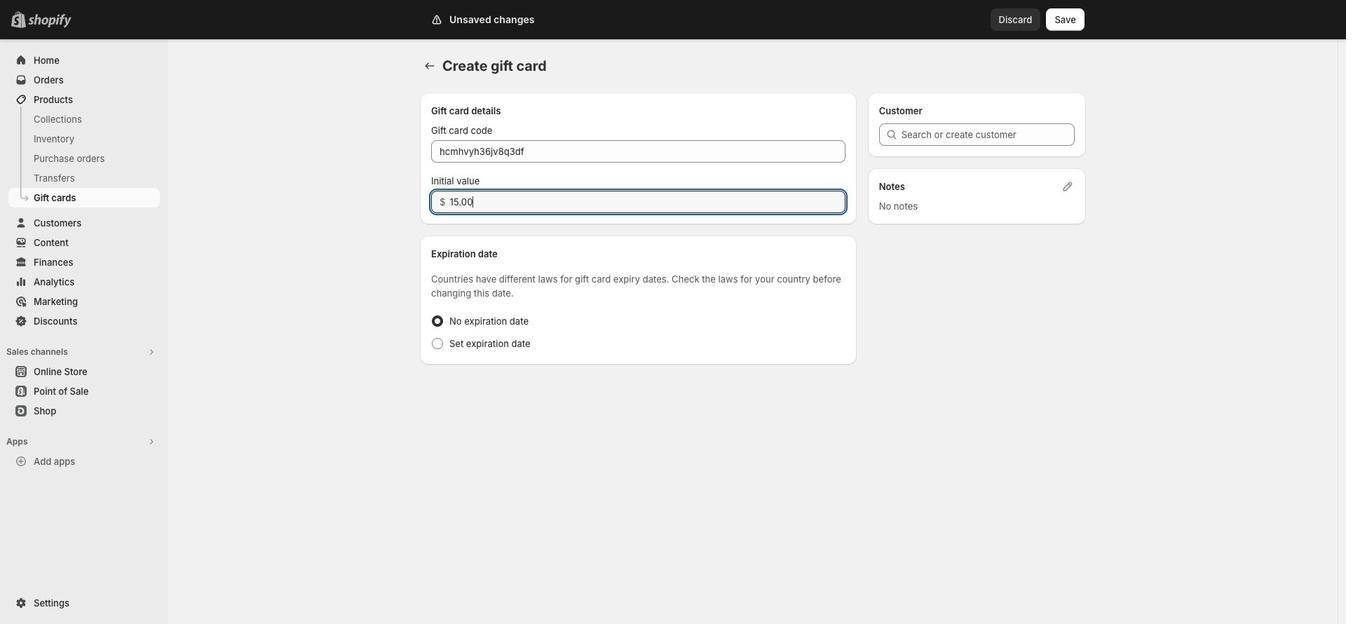 Task type: locate. For each thing, give the bounding box(es) containing it.
  text field
[[450, 191, 845, 213]]

Search or create customer text field
[[902, 123, 1075, 146]]

None text field
[[431, 140, 845, 163]]



Task type: vqa. For each thing, say whether or not it's contained in the screenshot.
Shopify image
yes



Task type: describe. For each thing, give the bounding box(es) containing it.
shopify image
[[31, 14, 74, 28]]



